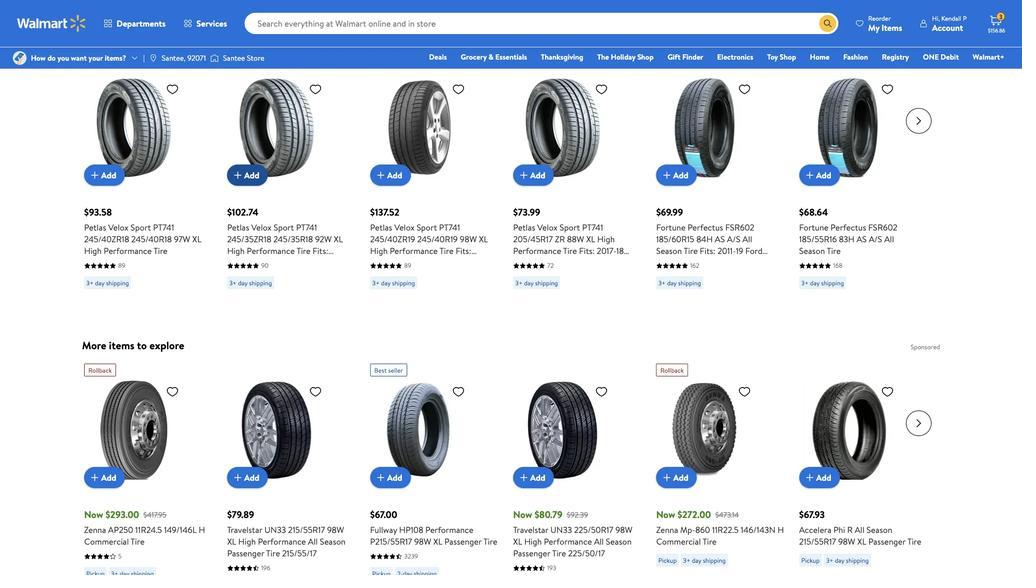 Task type: describe. For each thing, give the bounding box(es) containing it.
do
[[47, 53, 56, 63]]

sponsored
[[911, 342, 941, 351]]

items for more
[[109, 338, 135, 353]]

tire inside $137.52 petlas velox sport pt741 245/40zr19 245/40r19 98w xl high performance tire fits: 2016-23 chevrolet malibu lt, 2013-15 chevrolet malibu ltz
[[440, 245, 454, 257]]

3+ for $137.52
[[373, 278, 380, 287]]

add for add button corresponding to the petlas velox sport pt741 245/40zr18 245/40r18 97w xl high performance tire "image"
[[101, 169, 116, 181]]

petlas for $73.99
[[514, 222, 536, 233]]

3+ day shipping for $73.99
[[516, 278, 558, 287]]

97w
[[174, 233, 190, 245]]

electronics link
[[713, 51, 759, 63]]

shipping for $102.74
[[249, 278, 272, 287]]

chevrolet right 23
[[402, 257, 439, 269]]

3+ day shipping for $69.99
[[659, 278, 701, 287]]

xl inside $67.93 accelera phi r all season 215/55r17 98w xl passenger tire
[[858, 536, 867, 548]]

product group containing now $80.79
[[514, 360, 642, 575]]

fashion
[[844, 52, 869, 62]]

$102.74 petlas velox sport pt741 245/35zr18 245/35r18 92w xl high performance tire fits: 1995 ferrari f50 base
[[227, 206, 343, 269]]

product group containing $73.99
[[514, 57, 633, 294]]

reviews
[[145, 41, 169, 51]]

petlas velox sport pt741 245/40zr18 245/40r18 97w xl high performance tire image
[[84, 78, 183, 177]]

deals link
[[425, 51, 452, 63]]

gift finder link
[[663, 51, 709, 63]]

perfectus for $68.64
[[831, 222, 867, 233]]

gls,
[[574, 257, 591, 269]]

shipping for $137.52
[[392, 278, 415, 287]]

11r24.5
[[135, 524, 162, 536]]

product group containing $79.89
[[227, 360, 355, 575]]

$417.95
[[143, 510, 167, 520]]

commercial inside now $293.00 $417.95 zenna ap250 11r24.5 149/146l h commercial tire
[[84, 536, 129, 548]]

$69.99
[[657, 206, 684, 219]]

search icon image
[[824, 19, 833, 28]]

performance inside now $80.79 $92.39 travelstar un33 225/50r17 98w xl high performance all season passenger tire 225/50/17
[[544, 536, 592, 548]]

$272.00
[[678, 508, 712, 522]]

add for add button for fullway hp108 performance p215/55r17 98w xl passenger tire image
[[387, 472, 403, 484]]

mp-
[[681, 524, 696, 536]]

travelstar un33 225/50r17 98w xl high performance all season passenger tire 225/50/17 image
[[514, 381, 613, 480]]

 image for how do you want your items?
[[13, 51, 27, 65]]

now $80.79 $92.39 travelstar un33 225/50r17 98w xl high performance all season passenger tire 225/50/17
[[514, 508, 633, 559]]

shipping down 11r22.5
[[703, 556, 726, 565]]

departments
[[117, 18, 166, 29]]

departments button
[[95, 11, 175, 36]]

santee store
[[223, 53, 265, 63]]

add to cart image for now
[[661, 471, 674, 484]]

toy shop link
[[763, 51, 801, 63]]

$93.58 petlas velox sport pt741 245/40zr18 245/40r18 97w xl high performance tire
[[84, 206, 202, 257]]

thanksgiving link
[[536, 51, 589, 63]]

add to cart image for $102.74
[[232, 169, 244, 182]]

rollback for now $293.00
[[88, 366, 112, 375]]

ap250
[[108, 524, 133, 536]]

how
[[31, 53, 46, 63]]

all for $79.89
[[308, 536, 318, 548]]

tire inside $68.64 fortune perfectus fsr602 185/55r16 83h as a/s all season tire
[[827, 245, 841, 257]]

day down phi
[[835, 556, 845, 565]]

98w inside $67.00 fullway hp108 performance p215/55r17 98w xl passenger tire
[[415, 536, 432, 548]]

 image for santee store
[[210, 53, 219, 63]]

want
[[71, 53, 87, 63]]

5
[[118, 552, 122, 561]]

add button for zenna ap250 11r24.5 149/146l h commercial tire image
[[84, 467, 125, 489]]

225/50r17
[[574, 524, 614, 536]]

more items to explore
[[82, 338, 184, 353]]

hi,
[[933, 14, 940, 23]]

finder
[[683, 52, 704, 62]]

product group containing $137.52
[[370, 57, 490, 294]]

store
[[247, 53, 265, 63]]

2011-
[[718, 245, 736, 257]]

add to favorites list, accelera phi r all season 215/55r17 98w xl passenger tire image
[[882, 385, 895, 398]]

2001-
[[694, 257, 715, 269]]

day for $68.64
[[811, 278, 820, 287]]

passenger inside $67.93 accelera phi r all season 215/55r17 98w xl passenger tire
[[869, 536, 906, 548]]

fortune perfectus fsr602 185/55r16 83h as a/s all season tire image
[[800, 78, 899, 177]]

high for $102.74
[[227, 245, 245, 257]]

add for add button for zenna mp-860 11r22.5 146/143n h commercial tire image
[[674, 472, 689, 484]]

malibu left ltz
[[439, 269, 463, 280]]

fiesta
[[657, 257, 679, 269]]

add to favorites list, petlas velox sport pt741 205/45r17 zr 88w xl high performance tire fits: 2017-18 hyundai accent gls, 2012-17 kia rio sx image
[[596, 83, 608, 96]]

commercial inside now $272.00 $473.14 zenna mp-860 11r22.5 146/143n h commercial tire
[[657, 536, 701, 548]]

add for add button associated with petlas velox sport pt741 245/35zr18 245/35r18 92w xl high performance tire fits: 1995 ferrari f50 base image
[[244, 169, 260, 181]]

day for $102.74
[[238, 278, 248, 287]]

3
[[1000, 12, 1003, 21]]

shipping down r
[[846, 556, 869, 565]]

fits: for $137.52
[[456, 245, 472, 257]]

98w inside now $80.79 $92.39 travelstar un33 225/50r17 98w xl high performance all season passenger tire 225/50/17
[[616, 524, 633, 536]]

3+ for $68.64
[[802, 278, 809, 287]]

product group containing $102.74
[[227, 57, 347, 294]]

xl inside now $80.79 $92.39 travelstar un33 225/50r17 98w xl high performance all season passenger tire 225/50/17
[[514, 536, 523, 548]]

3+ for $73.99
[[516, 278, 523, 287]]

3+ day shipping down r
[[827, 556, 869, 565]]

205/45r17
[[514, 233, 553, 245]]

season inside $67.93 accelera phi r all season 215/55r17 98w xl passenger tire
[[867, 524, 893, 536]]

explore
[[150, 338, 184, 353]]

add to cart image for $137.52
[[375, 169, 387, 182]]

Search search field
[[245, 13, 839, 34]]

sport for $73.99
[[560, 222, 580, 233]]

98w inside $67.93 accelera phi r all season 215/55r17 98w xl passenger tire
[[839, 536, 856, 548]]

next slide for more items to explore list image
[[907, 411, 932, 436]]

98w inside $79.89 travelstar un33 215/55r17 98w xl high performance all season passenger tire 215/55/17
[[327, 524, 344, 536]]

fullway hp108 performance p215/55r17 98w xl passenger tire image
[[370, 381, 469, 480]]

walmart+ link
[[969, 51, 1010, 63]]

a/s for $68.64
[[869, 233, 883, 245]]

add to favorites list, travelstar un33 215/55r17 98w xl high performance all season passenger tire 215/55/17 image
[[309, 385, 322, 398]]

high for $73.99
[[598, 233, 615, 245]]

add for fortune perfectus fsr602 185/55r16 83h as a/s all season tire image add button
[[817, 169, 832, 181]]

add to cart image for $69.99
[[661, 169, 674, 182]]

rollback for now $272.00
[[661, 366, 684, 375]]

based
[[82, 41, 101, 51]]

xl inside the "$102.74 petlas velox sport pt741 245/35zr18 245/35r18 92w xl high performance tire fits: 1995 ferrari f50 base"
[[334, 233, 343, 245]]

15
[[391, 269, 398, 280]]

p215/55r17
[[370, 536, 412, 548]]

$293.00
[[106, 508, 139, 522]]

velox for $93.58
[[108, 222, 129, 233]]

$92.39
[[567, 510, 588, 520]]

walmart image
[[17, 15, 86, 32]]

xl inside $137.52 petlas velox sport pt741 245/40zr19 245/40r19 98w xl high performance tire fits: 2016-23 chevrolet malibu lt, 2013-15 chevrolet malibu ltz
[[479, 233, 488, 245]]

zenna for $293.00
[[84, 524, 106, 536]]

hi, kendall p account
[[933, 14, 967, 33]]

se,
[[681, 257, 692, 269]]

xl inside $67.00 fullway hp108 performance p215/55r17 98w xl passenger tire
[[434, 536, 443, 548]]

add for add button related to "petlas velox sport pt741 245/40zr19 245/40r19 98w xl high performance tire fits: 2016-23 chevrolet malibu lt, 2013-15 chevrolet malibu ltz" image
[[387, 169, 403, 181]]

accelera phi r all season 215/55r17 98w xl passenger tire image
[[800, 381, 899, 480]]

$79.89 travelstar un33 215/55r17 98w xl high performance all season passenger tire 215/55/17
[[227, 508, 346, 559]]

passenger inside now $80.79 $92.39 travelstar un33 225/50r17 98w xl high performance all season passenger tire 225/50/17
[[514, 548, 551, 559]]

sx
[[541, 269, 550, 280]]

add to favorites list, petlas velox sport pt741 245/35zr18 245/35r18 92w xl high performance tire fits: 1995 ferrari f50 base image
[[309, 83, 322, 96]]

$156.86
[[989, 27, 1006, 34]]

$80.79
[[535, 508, 563, 522]]

215/55r17 inside $79.89 travelstar un33 215/55r17 98w xl high performance all season passenger tire 215/55/17
[[288, 524, 325, 536]]

kia
[[514, 269, 525, 280]]

travelstar un33 215/55r17 98w xl high performance all season passenger tire 215/55/17 image
[[227, 381, 326, 480]]

shipping for $73.99
[[535, 278, 558, 287]]

3+ down "accelera"
[[827, 556, 834, 565]]

essentials
[[496, 52, 527, 62]]

add for add button corresponding to zenna ap250 11r24.5 149/146l h commercial tire image
[[101, 472, 116, 484]]

fullway
[[370, 524, 397, 536]]

great
[[167, 25, 192, 40]]

 image for santee, 92071
[[149, 54, 158, 62]]

add for travelstar un33 225/50r17 98w xl high performance all season passenger tire 225/50/17 image add button
[[531, 472, 546, 484]]

how do you want your items?
[[31, 53, 126, 63]]

245/35r18
[[274, 233, 313, 245]]

you
[[58, 53, 69, 63]]

day down 860
[[692, 556, 702, 565]]

245/40r18
[[131, 233, 172, 245]]

sport for $137.52
[[417, 222, 437, 233]]

3+ day shipping for $102.74
[[229, 278, 272, 287]]

fortune perfectus fsr602 185/60r15 84h as a/s all season tire fits: 2011-19 ford fiesta se, 2001-02 dodge neon acr image
[[657, 78, 756, 177]]

season for $79.89
[[320, 536, 346, 548]]

toy
[[768, 52, 779, 62]]

tire inside now $80.79 $92.39 travelstar un33 225/50r17 98w xl high performance all season passenger tire 225/50/17
[[552, 548, 566, 559]]

a/s for $69.99
[[728, 233, 741, 245]]

185/55r16
[[800, 233, 838, 245]]

seller
[[388, 366, 403, 375]]

add button for petlas velox sport pt741 245/35zr18 245/35r18 92w xl high performance tire fits: 1995 ferrari f50 base image
[[227, 165, 268, 186]]

add to favorites list, petlas velox sport pt741 245/40zr19 245/40r19 98w xl high performance tire fits: 2016-23 chevrolet malibu lt, 2013-15 chevrolet malibu ltz image
[[452, 83, 465, 96]]

fits: for $73.99
[[579, 245, 595, 257]]

98w inside $137.52 petlas velox sport pt741 245/40zr19 245/40r19 98w xl high performance tire fits: 2016-23 chevrolet malibu lt, 2013-15 chevrolet malibu ltz
[[460, 233, 477, 245]]

add to cart image for $67.00
[[375, 471, 387, 484]]

product group containing $93.58
[[84, 57, 204, 294]]

add to favorites list, fortune perfectus fsr602 185/60r15 84h as a/s all season tire fits: 2011-19 ford fiesta se, 2001-02 dodge neon acr image
[[739, 83, 751, 96]]

shipping for $68.64
[[822, 278, 845, 287]]

services button
[[175, 11, 236, 36]]

add to cart image for $73.99
[[518, 169, 531, 182]]

similar items with great grip based on customer reviews
[[82, 25, 213, 51]]

your
[[89, 53, 103, 63]]

fits: for $102.74
[[313, 245, 329, 257]]

best seller
[[375, 366, 403, 375]]

fsr602 for $68.64
[[869, 222, 898, 233]]

2017-
[[597, 245, 617, 257]]

tire inside $67.00 fullway hp108 performance p215/55r17 98w xl passenger tire
[[484, 536, 498, 548]]

$102.74
[[227, 206, 259, 219]]

$67.93 accelera phi r all season 215/55r17 98w xl passenger tire
[[800, 508, 922, 548]]

pt741 for $93.58
[[153, 222, 174, 233]]

215/55/17
[[282, 548, 317, 559]]

malibu left lt,
[[441, 257, 465, 269]]



Task type: vqa. For each thing, say whether or not it's contained in the screenshot.
add to favorites list, petlas velox sport pt741 245/35zr18 245/35r18 92w xl high performance tire fits: 1995 ferrari f50 base IMAGE
yes



Task type: locate. For each thing, give the bounding box(es) containing it.
add up '$69.99'
[[674, 169, 689, 181]]

1 zenna from the left
[[84, 524, 106, 536]]

h right 149/146l
[[199, 524, 205, 536]]

zenna ap250 11r24.5 149/146l h commercial tire image
[[84, 381, 183, 480]]

shipping down '90'
[[249, 278, 272, 287]]

high down $79.89
[[238, 536, 256, 548]]

fortune down $68.64
[[800, 222, 829, 233]]

1 commercial from the left
[[84, 536, 129, 548]]

high left "18"
[[598, 233, 615, 245]]

zenna mp-860 11r22.5 146/143n h commercial tire image
[[657, 381, 756, 480]]

add button up $80.79 on the right of the page
[[514, 467, 554, 489]]

1 horizontal spatial a/s
[[869, 233, 883, 245]]

perfectus up 168
[[831, 222, 867, 233]]

items for similar
[[116, 25, 142, 40]]

xl
[[192, 233, 202, 245], [334, 233, 343, 245], [479, 233, 488, 245], [587, 233, 596, 245], [227, 536, 236, 548], [434, 536, 443, 548], [514, 536, 523, 548], [858, 536, 867, 548]]

accent
[[546, 257, 572, 269]]

0 horizontal spatial shop
[[638, 52, 654, 62]]

product group containing $67.00
[[370, 360, 499, 575]]

1 travelstar from the left
[[227, 524, 263, 536]]

season for $69.99
[[657, 245, 682, 257]]

un33 inside $79.89 travelstar un33 215/55r17 98w xl high performance all season passenger tire 215/55/17
[[265, 524, 286, 536]]

petlas inside $73.99 petlas velox sport pt741 205/45r17 zr 88w xl high performance tire fits: 2017-18 hyundai accent gls, 2012-17 kia rio sx
[[514, 222, 536, 233]]

all for $68.64
[[885, 233, 895, 245]]

more
[[82, 338, 106, 353]]

petlas velox sport pt741 245/40zr19 245/40r19 98w xl high performance tire fits: 2016-23 chevrolet malibu lt, 2013-15 chevrolet malibu ltz image
[[370, 78, 469, 177]]

performance right hp108
[[426, 524, 474, 536]]

add button up $293.00
[[84, 467, 125, 489]]

sport inside the "$102.74 petlas velox sport pt741 245/35zr18 245/35r18 92w xl high performance tire fits: 1995 ferrari f50 base"
[[274, 222, 294, 233]]

p
[[964, 14, 967, 23]]

1 horizontal spatial 215/55r17
[[800, 536, 837, 548]]

$473.14
[[716, 510, 739, 520]]

product group containing now $272.00
[[657, 360, 785, 575]]

3+ day shipping down 168
[[802, 278, 845, 287]]

day for $93.58
[[95, 278, 105, 287]]

add button for "petlas velox sport pt741 245/40zr19 245/40r19 98w xl high performance tire fits: 2016-23 chevrolet malibu lt, 2013-15 chevrolet malibu ltz" image
[[370, 165, 411, 186]]

product group
[[84, 57, 204, 294], [227, 57, 347, 294], [370, 57, 490, 294], [514, 57, 633, 294], [657, 57, 776, 294], [800, 57, 919, 294], [84, 360, 212, 575], [227, 360, 355, 575], [370, 360, 499, 575], [514, 360, 642, 575], [657, 360, 785, 575], [800, 360, 928, 575]]

1 h from the left
[[199, 524, 205, 536]]

petlas for $102.74
[[227, 222, 249, 233]]

petlas down $137.52
[[370, 222, 392, 233]]

add to cart image for $93.58
[[88, 169, 101, 182]]

fits: inside $137.52 petlas velox sport pt741 245/40zr19 245/40r19 98w xl high performance tire fits: 2016-23 chevrolet malibu lt, 2013-15 chevrolet malibu ltz
[[456, 245, 472, 257]]

83h
[[840, 233, 855, 245]]

fortune inside $69.99 fortune perfectus fsr602 185/60r15 84h as a/s all season tire fits: 2011-19 ford fiesta se, 2001-02 dodge neon acr
[[657, 222, 686, 233]]

add to favorites list, fortune perfectus fsr602 185/55r16 83h as a/s all season tire image
[[882, 83, 895, 96]]

193
[[548, 564, 557, 573]]

4 velox from the left
[[538, 222, 558, 233]]

petlas for $93.58
[[84, 222, 106, 233]]

2 fsr602 from the left
[[869, 222, 898, 233]]

pt741 for $102.74
[[296, 222, 317, 233]]

add button for fullway hp108 performance p215/55r17 98w xl passenger tire image
[[370, 467, 411, 489]]

add up $293.00
[[101, 472, 116, 484]]

add button for 'travelstar un33 215/55r17 98w xl high performance all season passenger tire 215/55/17' image
[[227, 467, 268, 489]]

3+ day shipping down 860
[[684, 556, 726, 565]]

3+ left rio
[[516, 278, 523, 287]]

17
[[613, 257, 620, 269]]

product group containing $69.99
[[657, 57, 776, 294]]

1 horizontal spatial zenna
[[657, 524, 679, 536]]

day
[[95, 278, 105, 287], [238, 278, 248, 287], [381, 278, 391, 287], [524, 278, 534, 287], [668, 278, 677, 287], [811, 278, 820, 287], [692, 556, 702, 565], [835, 556, 845, 565]]

add up $68.64
[[817, 169, 832, 181]]

day for $137.52
[[381, 278, 391, 287]]

shop right holiday
[[638, 52, 654, 62]]

grocery & essentials link
[[456, 51, 532, 63]]

1 horizontal spatial commercial
[[657, 536, 701, 548]]

reorder
[[869, 14, 891, 23]]

add to cart image
[[88, 169, 101, 182], [375, 169, 387, 182], [88, 471, 101, 484], [232, 471, 244, 484], [375, 471, 387, 484]]

3+ for $93.58
[[86, 278, 94, 287]]

add to favorites list, zenna ap250 11r24.5 149/146l h commercial tire image
[[166, 385, 179, 398]]

add button up $93.58
[[84, 165, 125, 186]]

services
[[197, 18, 227, 29]]

now for $293.00
[[84, 508, 103, 522]]

all inside $69.99 fortune perfectus fsr602 185/60r15 84h as a/s all season tire fits: 2011-19 ford fiesta se, 2001-02 dodge neon acr
[[743, 233, 753, 245]]

add to favorites list, petlas velox sport pt741 245/40zr18 245/40r18 97w xl high performance tire image
[[166, 83, 179, 96]]

add button up '$102.74'
[[227, 165, 268, 186]]

3+ day shipping down 23
[[373, 278, 415, 287]]

day down 2016-
[[381, 278, 391, 287]]

kendall
[[942, 14, 962, 23]]

fsr602 inside $69.99 fortune perfectus fsr602 185/60r15 84h as a/s all season tire fits: 2011-19 ford fiesta se, 2001-02 dodge neon acr
[[726, 222, 755, 233]]

r
[[848, 524, 853, 536]]

add up $272.00
[[674, 472, 689, 484]]

add for add button related to 'fortune perfectus fsr602 185/60r15 84h as a/s all season tire fits: 2011-19 ford fiesta se, 2001-02 dodge neon acr' image
[[674, 169, 689, 181]]

a/s right 83h
[[869, 233, 883, 245]]

un33
[[265, 524, 286, 536], [551, 524, 572, 536]]

velox for $137.52
[[395, 222, 415, 233]]

2012-
[[593, 257, 613, 269]]

high inside the $93.58 petlas velox sport pt741 245/40zr18 245/40r18 97w xl high performance tire
[[84, 245, 102, 257]]

ferrari
[[246, 257, 271, 269]]

92w
[[315, 233, 332, 245]]

now inside now $293.00 $417.95 zenna ap250 11r24.5 149/146l h commercial tire
[[84, 508, 103, 522]]

fsr602 up '19'
[[726, 222, 755, 233]]

3 petlas from the left
[[370, 222, 392, 233]]

fits: inside the "$102.74 petlas velox sport pt741 245/35zr18 245/35r18 92w xl high performance tire fits: 1995 ferrari f50 base"
[[313, 245, 329, 257]]

2 un33 from the left
[[551, 524, 572, 536]]

now
[[84, 508, 103, 522], [514, 508, 533, 522], [657, 508, 676, 522]]

all inside $79.89 travelstar un33 215/55r17 98w xl high performance all season passenger tire 215/55/17
[[308, 536, 318, 548]]

petlas down $93.58
[[84, 222, 106, 233]]

perfectus
[[688, 222, 724, 233], [831, 222, 867, 233]]

1 horizontal spatial as
[[857, 233, 867, 245]]

3+ day shipping down se,
[[659, 278, 701, 287]]

a/s inside $68.64 fortune perfectus fsr602 185/55r16 83h as a/s all season tire
[[869, 233, 883, 245]]

fsr602 inside $68.64 fortune perfectus fsr602 185/55r16 83h as a/s all season tire
[[869, 222, 898, 233]]

day left sx
[[524, 278, 534, 287]]

add button up $79.89
[[227, 467, 268, 489]]

as right 83h
[[857, 233, 867, 245]]

travelstar inside $79.89 travelstar un33 215/55r17 98w xl high performance all season passenger tire 215/55/17
[[227, 524, 263, 536]]

with
[[144, 25, 165, 40]]

high left 23
[[370, 245, 388, 257]]

tire inside $73.99 petlas velox sport pt741 205/45r17 zr 88w xl high performance tire fits: 2017-18 hyundai accent gls, 2012-17 kia rio sx
[[563, 245, 577, 257]]

4 sport from the left
[[560, 222, 580, 233]]

1 horizontal spatial fsr602
[[869, 222, 898, 233]]

debit
[[941, 52, 960, 62]]

3+ down '1995'
[[229, 278, 237, 287]]

season inside $69.99 fortune perfectus fsr602 185/60r15 84h as a/s all season tire fits: 2011-19 ford fiesta se, 2001-02 dodge neon acr
[[657, 245, 682, 257]]

sport inside $137.52 petlas velox sport pt741 245/40zr19 245/40r19 98w xl high performance tire fits: 2016-23 chevrolet malibu lt, 2013-15 chevrolet malibu ltz
[[417, 222, 437, 233]]

customer
[[113, 41, 143, 51]]

add button up $137.52
[[370, 165, 411, 186]]

2 fortune from the left
[[800, 222, 829, 233]]

fortune for $68.64
[[800, 222, 829, 233]]

performance inside the $93.58 petlas velox sport pt741 245/40zr18 245/40r18 97w xl high performance tire
[[104, 245, 152, 257]]

1 fits: from the left
[[313, 245, 329, 257]]

high inside $137.52 petlas velox sport pt741 245/40zr19 245/40r19 98w xl high performance tire fits: 2016-23 chevrolet malibu lt, 2013-15 chevrolet malibu ltz
[[370, 245, 388, 257]]

4 pt741 from the left
[[582, 222, 604, 233]]

thanksgiving
[[541, 52, 584, 62]]

2 velox from the left
[[251, 222, 272, 233]]

add button for fortune perfectus fsr602 185/55r16 83h as a/s all season tire image
[[800, 165, 841, 186]]

product group containing now $293.00
[[84, 360, 212, 575]]

passenger inside $79.89 travelstar un33 215/55r17 98w xl high performance all season passenger tire 215/55/17
[[227, 548, 264, 559]]

passenger inside $67.00 fullway hp108 performance p215/55r17 98w xl passenger tire
[[445, 536, 482, 548]]

$79.89
[[227, 508, 254, 522]]

travelstar down $80.79 on the right of the page
[[514, 524, 549, 536]]

a/s left ford
[[728, 233, 741, 245]]

perfectus for $69.99
[[688, 222, 724, 233]]

Walmart Site-Wide search field
[[245, 13, 839, 34]]

shipping down the 72
[[535, 278, 558, 287]]

add button for 'fortune perfectus fsr602 185/60r15 84h as a/s all season tire fits: 2011-19 ford fiesta se, 2001-02 dodge neon acr' image
[[657, 165, 697, 186]]

add up $80.79 on the right of the page
[[531, 472, 546, 484]]

all inside $68.64 fortune perfectus fsr602 185/55r16 83h as a/s all season tire
[[885, 233, 895, 245]]

|
[[143, 53, 145, 63]]

98w right "accelera"
[[839, 536, 856, 548]]

pt741 inside $137.52 petlas velox sport pt741 245/40zr19 245/40r19 98w xl high performance tire fits: 2016-23 chevrolet malibu lt, 2013-15 chevrolet malibu ltz
[[439, 222, 460, 233]]

1 horizontal spatial fortune
[[800, 222, 829, 233]]

98w right 225/50r17
[[616, 524, 633, 536]]

1 velox from the left
[[108, 222, 129, 233]]

add button up $272.00
[[657, 467, 697, 489]]

add button for the petlas velox sport pt741 245/40zr18 245/40r18 97w xl high performance tire "image"
[[84, 165, 125, 186]]

phi
[[834, 524, 846, 536]]

fits: inside $69.99 fortune perfectus fsr602 185/60r15 84h as a/s all season tire fits: 2011-19 ford fiesta se, 2001-02 dodge neon acr
[[700, 245, 716, 257]]

2 rollback from the left
[[661, 366, 684, 375]]

fits: inside $73.99 petlas velox sport pt741 205/45r17 zr 88w xl high performance tire fits: 2017-18 hyundai accent gls, 2012-17 kia rio sx
[[579, 245, 595, 257]]

fortune down '$69.99'
[[657, 222, 686, 233]]

shipping down 245/40zr18
[[106, 278, 129, 287]]

$137.52
[[370, 206, 400, 219]]

pt741 inside the "$102.74 petlas velox sport pt741 245/35zr18 245/35r18 92w xl high performance tire fits: 1995 ferrari f50 base"
[[296, 222, 317, 233]]

as inside $69.99 fortune perfectus fsr602 185/60r15 84h as a/s all season tire fits: 2011-19 ford fiesta se, 2001-02 dodge neon acr
[[715, 233, 726, 245]]

860
[[696, 524, 711, 536]]

1 horizontal spatial shop
[[780, 52, 797, 62]]

0 horizontal spatial travelstar
[[227, 524, 263, 536]]

un33 up 215/55/17
[[265, 524, 286, 536]]

velox down $93.58
[[108, 222, 129, 233]]

add for add button for petlas velox sport pt741 205/45r17 zr 88w xl high performance tire fits: 2017-18 hyundai accent gls, 2012-17 kia rio sx image
[[531, 169, 546, 181]]

high inside $79.89 travelstar un33 215/55r17 98w xl high performance all season passenger tire 215/55/17
[[238, 536, 256, 548]]

1 horizontal spatial h
[[778, 524, 785, 536]]

2 horizontal spatial  image
[[210, 53, 219, 63]]

performance inside $73.99 petlas velox sport pt741 205/45r17 zr 88w xl high performance tire fits: 2017-18 hyundai accent gls, 2012-17 kia rio sx
[[514, 245, 562, 257]]

un33 inside now $80.79 $92.39 travelstar un33 225/50r17 98w xl high performance all season passenger tire 225/50/17
[[551, 524, 572, 536]]

passenger right hp108
[[445, 536, 482, 548]]

high inside now $80.79 $92.39 travelstar un33 225/50r17 98w xl high performance all season passenger tire 225/50/17
[[525, 536, 542, 548]]

hyundai
[[514, 257, 544, 269]]

2 now from the left
[[514, 508, 533, 522]]

fits: left 2017-
[[579, 245, 595, 257]]

tire inside now $272.00 $473.14 zenna mp-860 11r22.5 146/143n h commercial tire
[[703, 536, 717, 548]]

items?
[[105, 53, 126, 63]]

performance up '90'
[[247, 245, 295, 257]]

245/40zr19
[[370, 233, 415, 245]]

215/55r17 up 215/55/17
[[288, 524, 325, 536]]

0 horizontal spatial rollback
[[88, 366, 112, 375]]

3+ day shipping down ferrari
[[229, 278, 272, 287]]

0 horizontal spatial un33
[[265, 524, 286, 536]]

tire inside $79.89 travelstar un33 215/55r17 98w xl high performance all season passenger tire 215/55/17
[[266, 548, 280, 559]]

add up $93.58
[[101, 169, 116, 181]]

1 vertical spatial items
[[109, 338, 135, 353]]

now for $272.00
[[657, 508, 676, 522]]

zenna inside now $293.00 $417.95 zenna ap250 11r24.5 149/146l h commercial tire
[[84, 524, 106, 536]]

sport for $102.74
[[274, 222, 294, 233]]

now $272.00 $473.14 zenna mp-860 11r22.5 146/143n h commercial tire
[[657, 508, 785, 548]]

perfectus inside $69.99 fortune perfectus fsr602 185/60r15 84h as a/s all season tire fits: 2011-19 ford fiesta se, 2001-02 dodge neon acr
[[688, 222, 724, 233]]

lt,
[[467, 257, 477, 269]]

1 horizontal spatial rollback
[[661, 366, 684, 375]]

add for add button related to 'travelstar un33 215/55r17 98w xl high performance all season passenger tire 215/55/17' image
[[244, 472, 260, 484]]

all inside now $80.79 $92.39 travelstar un33 225/50r17 98w xl high performance all season passenger tire 225/50/17
[[594, 536, 604, 548]]

day for $73.99
[[524, 278, 534, 287]]

0 horizontal spatial pickup
[[659, 556, 677, 565]]

add to cart image
[[232, 169, 244, 182], [518, 169, 531, 182], [661, 169, 674, 182], [804, 169, 817, 182], [518, 471, 531, 484], [661, 471, 674, 484], [804, 471, 817, 484]]

sport
[[131, 222, 151, 233], [274, 222, 294, 233], [417, 222, 437, 233], [560, 222, 580, 233]]

travelstar down $79.89
[[227, 524, 263, 536]]

0 horizontal spatial perfectus
[[688, 222, 724, 233]]

high for $93.58
[[84, 245, 102, 257]]

1 as from the left
[[715, 233, 726, 245]]

performance down $92.39
[[544, 536, 592, 548]]

high inside $73.99 petlas velox sport pt741 205/45r17 zr 88w xl high performance tire fits: 2017-18 hyundai accent gls, 2012-17 kia rio sx
[[598, 233, 615, 245]]

98w up lt,
[[460, 233, 477, 245]]

as for $69.99
[[715, 233, 726, 245]]

sport inside $73.99 petlas velox sport pt741 205/45r17 zr 88w xl high performance tire fits: 2017-18 hyundai accent gls, 2012-17 kia rio sx
[[560, 222, 580, 233]]

2 pt741 from the left
[[296, 222, 317, 233]]

deals
[[429, 52, 447, 62]]

performance up the 72
[[514, 245, 562, 257]]

add up $67.00
[[387, 472, 403, 484]]

0 horizontal spatial fsr602
[[726, 222, 755, 233]]

0 horizontal spatial 89
[[118, 261, 125, 270]]

chevrolet
[[402, 257, 439, 269], [400, 269, 437, 280]]

petlas inside the $93.58 petlas velox sport pt741 245/40zr18 245/40r18 97w xl high performance tire
[[84, 222, 106, 233]]

add button for petlas velox sport pt741 205/45r17 zr 88w xl high performance tire fits: 2017-18 hyundai accent gls, 2012-17 kia rio sx image
[[514, 165, 554, 186]]

petlas velox sport pt741 245/35zr18 245/35r18 92w xl high performance tire fits: 1995 ferrari f50 base image
[[227, 78, 326, 177]]

velox inside the $93.58 petlas velox sport pt741 245/40zr18 245/40r18 97w xl high performance tire
[[108, 222, 129, 233]]

high
[[598, 233, 615, 245], [84, 245, 102, 257], [227, 245, 245, 257], [370, 245, 388, 257], [238, 536, 256, 548], [525, 536, 542, 548]]

tire inside $69.99 fortune perfectus fsr602 185/60r15 84h as a/s all season tire fits: 2011-19 ford fiesta se, 2001-02 dodge neon acr
[[684, 245, 698, 257]]

3 fits: from the left
[[579, 245, 595, 257]]

product group containing $68.64
[[800, 57, 919, 294]]

pt741 inside the $93.58 petlas velox sport pt741 245/40zr18 245/40r18 97w xl high performance tire
[[153, 222, 174, 233]]

season right 225/50/17
[[606, 536, 632, 548]]

performance inside the "$102.74 petlas velox sport pt741 245/35zr18 245/35r18 92w xl high performance tire fits: 1995 ferrari f50 base"
[[247, 245, 295, 257]]

to
[[137, 338, 147, 353]]

90
[[261, 261, 269, 270]]

add up $137.52
[[387, 169, 403, 181]]

petlas down $73.99
[[514, 222, 536, 233]]

1 fsr602 from the left
[[726, 222, 755, 233]]

velox down $137.52
[[395, 222, 415, 233]]

season inside now $80.79 $92.39 travelstar un33 225/50r17 98w xl high performance all season passenger tire 225/50/17
[[606, 536, 632, 548]]

petlas down '$102.74'
[[227, 222, 249, 233]]

as inside $68.64 fortune perfectus fsr602 185/55r16 83h as a/s all season tire
[[857, 233, 867, 245]]

215/55r17 inside $67.93 accelera phi r all season 215/55r17 98w xl passenger tire
[[800, 536, 837, 548]]

19
[[736, 245, 744, 257]]

add up $79.89
[[244, 472, 260, 484]]

performance inside $79.89 travelstar un33 215/55r17 98w xl high performance all season passenger tire 215/55/17
[[258, 536, 306, 548]]

accelera
[[800, 524, 832, 536]]

 image right "|"
[[149, 54, 158, 62]]

4 petlas from the left
[[514, 222, 536, 233]]

perfectus up 2011-
[[688, 222, 724, 233]]

1 pt741 from the left
[[153, 222, 174, 233]]

shipping for $93.58
[[106, 278, 129, 287]]

1 perfectus from the left
[[688, 222, 724, 233]]

add to favorites list, fullway hp108 performance p215/55r17 98w xl passenger tire image
[[452, 385, 465, 398]]

pt741 for $137.52
[[439, 222, 460, 233]]

1 horizontal spatial perfectus
[[831, 222, 867, 233]]

performance inside $137.52 petlas velox sport pt741 245/40zr19 245/40r19 98w xl high performance tire fits: 2016-23 chevrolet malibu lt, 2013-15 chevrolet malibu ltz
[[390, 245, 438, 257]]

0 horizontal spatial  image
[[13, 51, 27, 65]]

grocery
[[461, 52, 487, 62]]

1 89 from the left
[[118, 261, 125, 270]]

 image left how
[[13, 51, 27, 65]]

1 rollback from the left
[[88, 366, 112, 375]]

sport right 245/40zr19 in the left of the page
[[417, 222, 437, 233]]

shipping for $69.99
[[679, 278, 701, 287]]

89 for $93.58
[[118, 261, 125, 270]]

sport for $93.58
[[131, 222, 151, 233]]

malibu
[[441, 257, 465, 269], [439, 269, 463, 280]]

3239
[[404, 552, 418, 561]]

gift
[[668, 52, 681, 62]]

santee
[[223, 53, 245, 63]]

2 sport from the left
[[274, 222, 294, 233]]

santee, 92071
[[162, 53, 206, 63]]

h
[[199, 524, 205, 536], [778, 524, 785, 536]]

225/50/17
[[569, 548, 606, 559]]

0 horizontal spatial fortune
[[657, 222, 686, 233]]

 image
[[13, 51, 27, 65], [210, 53, 219, 63], [149, 54, 158, 62]]

sport up f50
[[274, 222, 294, 233]]

season right r
[[867, 524, 893, 536]]

zenna left mp-
[[657, 524, 679, 536]]

pt741 for $73.99
[[582, 222, 604, 233]]

2 shop from the left
[[780, 52, 797, 62]]

3 velox from the left
[[395, 222, 415, 233]]

season
[[657, 245, 682, 257], [800, 245, 826, 257], [867, 524, 893, 536], [320, 536, 346, 548], [606, 536, 632, 548]]

3 pt741 from the left
[[439, 222, 460, 233]]

1 horizontal spatial now
[[514, 508, 533, 522]]

velox inside the "$102.74 petlas velox sport pt741 245/35zr18 245/35r18 92w xl high performance tire fits: 1995 ferrari f50 base"
[[251, 222, 272, 233]]

add button up '$69.99'
[[657, 165, 697, 186]]

day down 245/40zr18
[[95, 278, 105, 287]]

3+ day shipping for $93.58
[[86, 278, 129, 287]]

1 pickup from the left
[[659, 556, 677, 565]]

the holiday shop link
[[593, 51, 659, 63]]

3+ day shipping down 245/40zr18
[[86, 278, 129, 287]]

1 shop from the left
[[638, 52, 654, 62]]

fits: up ltz
[[456, 245, 472, 257]]

1 horizontal spatial 89
[[404, 261, 412, 270]]

3+ down 185/55r16
[[802, 278, 809, 287]]

$93.58
[[84, 206, 112, 219]]

now inside now $80.79 $92.39 travelstar un33 225/50r17 98w xl high performance all season passenger tire 225/50/17
[[514, 508, 533, 522]]

grocery & essentials
[[461, 52, 527, 62]]

similar
[[82, 25, 114, 40]]

all for $69.99
[[743, 233, 753, 245]]

add for add button for the accelera phi r all season 215/55r17 98w xl passenger tire image
[[817, 472, 832, 484]]

day down fiesta
[[668, 278, 677, 287]]

1 horizontal spatial pickup
[[802, 556, 820, 565]]

home link
[[806, 51, 835, 63]]

velox inside $73.99 petlas velox sport pt741 205/45r17 zr 88w xl high performance tire fits: 2017-18 hyundai accent gls, 2012-17 kia rio sx
[[538, 222, 558, 233]]

season inside $68.64 fortune perfectus fsr602 185/55r16 83h as a/s all season tire
[[800, 245, 826, 257]]

high inside the "$102.74 petlas velox sport pt741 245/35zr18 245/35r18 92w xl high performance tire fits: 1995 ferrari f50 base"
[[227, 245, 245, 257]]

2013-
[[370, 269, 391, 280]]

performance inside $67.00 fullway hp108 performance p215/55r17 98w xl passenger tire
[[426, 524, 474, 536]]

velox for $73.99
[[538, 222, 558, 233]]

 image right 92071
[[210, 53, 219, 63]]

gift finder
[[668, 52, 704, 62]]

ford
[[746, 245, 763, 257]]

shipping down 23
[[392, 278, 415, 287]]

tire inside $67.93 accelera phi r all season 215/55r17 98w xl passenger tire
[[908, 536, 922, 548]]

3+ for $102.74
[[229, 278, 237, 287]]

fortune for $69.99
[[657, 222, 686, 233]]

items inside similar items with great grip based on customer reviews
[[116, 25, 142, 40]]

registry link
[[878, 51, 914, 63]]

add to favorites list, zenna mp-860 11r22.5 146/143n h commercial tire image
[[739, 385, 751, 398]]

the holiday shop
[[598, 52, 654, 62]]

electronics
[[718, 52, 754, 62]]

3+
[[86, 278, 94, 287], [229, 278, 237, 287], [373, 278, 380, 287], [516, 278, 523, 287], [659, 278, 666, 287], [802, 278, 809, 287], [684, 556, 691, 565], [827, 556, 834, 565]]

tire inside now $293.00 $417.95 zenna ap250 11r24.5 149/146l h commercial tire
[[131, 536, 145, 548]]

h right 146/143n
[[778, 524, 785, 536]]

3+ day shipping for $137.52
[[373, 278, 415, 287]]

commercial down $272.00
[[657, 536, 701, 548]]

add button for the accelera phi r all season 215/55r17 98w xl passenger tire image
[[800, 467, 841, 489]]

2 pickup from the left
[[802, 556, 820, 565]]

2 89 from the left
[[404, 261, 412, 270]]

perfectus inside $68.64 fortune perfectus fsr602 185/55r16 83h as a/s all season tire
[[831, 222, 867, 233]]

now left $80.79 on the right of the page
[[514, 508, 533, 522]]

$73.99 petlas velox sport pt741 205/45r17 zr 88w xl high performance tire fits: 2017-18 hyundai accent gls, 2012-17 kia rio sx
[[514, 206, 624, 280]]

0 horizontal spatial commercial
[[84, 536, 129, 548]]

petlas for $137.52
[[370, 222, 392, 233]]

passenger right r
[[869, 536, 906, 548]]

0 horizontal spatial as
[[715, 233, 726, 245]]

as for $68.64
[[857, 233, 867, 245]]

3 now from the left
[[657, 508, 676, 522]]

velox inside $137.52 petlas velox sport pt741 245/40zr19 245/40r19 98w xl high performance tire fits: 2016-23 chevrolet malibu lt, 2013-15 chevrolet malibu ltz
[[395, 222, 415, 233]]

xl inside $79.89 travelstar un33 215/55r17 98w xl high performance all season passenger tire 215/55/17
[[227, 536, 236, 548]]

high down $93.58
[[84, 245, 102, 257]]

tire inside the "$102.74 petlas velox sport pt741 245/35zr18 245/35r18 92w xl high performance tire fits: 1995 ferrari f50 base"
[[297, 245, 311, 257]]

h inside now $272.00 $473.14 zenna mp-860 11r22.5 146/143n h commercial tire
[[778, 524, 785, 536]]

3+ for $69.99
[[659, 278, 666, 287]]

1 now from the left
[[84, 508, 103, 522]]

xl inside the $93.58 petlas velox sport pt741 245/40zr18 245/40r18 97w xl high performance tire
[[192, 233, 202, 245]]

high down $80.79 on the right of the page
[[525, 536, 542, 548]]

2 as from the left
[[857, 233, 867, 245]]

petlas velox sport pt741 205/45r17 zr 88w xl high performance tire fits: 2017-18 hyundai accent gls, 2012-17 kia rio sx image
[[514, 78, 613, 177]]

2 zenna from the left
[[657, 524, 679, 536]]

tire inside the $93.58 petlas velox sport pt741 245/40zr18 245/40r18 97w xl high performance tire
[[154, 245, 168, 257]]

travelstar inside now $80.79 $92.39 travelstar un33 225/50r17 98w xl high performance all season passenger tire 225/50/17
[[514, 524, 549, 536]]

one debit
[[924, 52, 960, 62]]

h inside now $293.00 $417.95 zenna ap250 11r24.5 149/146l h commercial tire
[[199, 524, 205, 536]]

shipping down 162
[[679, 278, 701, 287]]

1 horizontal spatial  image
[[149, 54, 158, 62]]

2 commercial from the left
[[657, 536, 701, 548]]

un33 down $80.79 on the right of the page
[[551, 524, 572, 536]]

1 horizontal spatial un33
[[551, 524, 572, 536]]

now for $80.79
[[514, 508, 533, 522]]

2 travelstar from the left
[[514, 524, 549, 536]]

hp108
[[399, 524, 424, 536]]

2 horizontal spatial now
[[657, 508, 676, 522]]

season right 215/55/17
[[320, 536, 346, 548]]

add button up $73.99
[[514, 165, 554, 186]]

product group containing $67.93
[[800, 360, 928, 575]]

sport right 245/40zr18
[[131, 222, 151, 233]]

registry
[[883, 52, 910, 62]]

1 un33 from the left
[[265, 524, 286, 536]]

passenger up 193
[[514, 548, 551, 559]]

168
[[834, 261, 843, 270]]

all
[[743, 233, 753, 245], [885, 233, 895, 245], [855, 524, 865, 536], [308, 536, 318, 548], [594, 536, 604, 548]]

1 horizontal spatial travelstar
[[514, 524, 549, 536]]

1995
[[227, 257, 244, 269]]

chevrolet right 15
[[400, 269, 437, 280]]

2 fits: from the left
[[456, 245, 472, 257]]

add to cart image for $68.64
[[804, 169, 817, 182]]

add button for travelstar un33 225/50r17 98w xl high performance all season passenger tire 225/50/17 image
[[514, 467, 554, 489]]

2 petlas from the left
[[227, 222, 249, 233]]

3+ day shipping for $68.64
[[802, 278, 845, 287]]

petlas inside $137.52 petlas velox sport pt741 245/40zr19 245/40r19 98w xl high performance tire fits: 2016-23 chevrolet malibu lt, 2013-15 chevrolet malibu ltz
[[370, 222, 392, 233]]

petlas inside the "$102.74 petlas velox sport pt741 245/35zr18 245/35r18 92w xl high performance tire fits: 1995 ferrari f50 base"
[[227, 222, 249, 233]]

next slide for similar items with great grip list image
[[907, 108, 932, 134]]

a/s inside $69.99 fortune perfectus fsr602 185/60r15 84h as a/s all season tire fits: 2011-19 ford fiesta se, 2001-02 dodge neon acr
[[728, 233, 741, 245]]

11r22.5
[[713, 524, 739, 536]]

4 fits: from the left
[[700, 245, 716, 257]]

toy shop
[[768, 52, 797, 62]]

fsr602 for $69.99
[[726, 222, 755, 233]]

fortune inside $68.64 fortune perfectus fsr602 185/55r16 83h as a/s all season tire
[[800, 222, 829, 233]]

add button for zenna mp-860 11r22.5 146/143n h commercial tire image
[[657, 467, 697, 489]]

98w left fullway
[[327, 524, 344, 536]]

89 for $137.52
[[404, 261, 412, 270]]

0 horizontal spatial a/s
[[728, 233, 741, 245]]

reorder my items
[[869, 14, 903, 33]]

1 sport from the left
[[131, 222, 151, 233]]

98w up 3239
[[415, 536, 432, 548]]

add to favorites list, travelstar un33 225/50r17 98w xl high performance all season passenger tire 225/50/17 image
[[596, 385, 608, 398]]

0 horizontal spatial h
[[199, 524, 205, 536]]

0 horizontal spatial zenna
[[84, 524, 106, 536]]

day down 185/55r16
[[811, 278, 820, 287]]

add up $73.99
[[531, 169, 546, 181]]

walmart+
[[973, 52, 1005, 62]]

sport inside the $93.58 petlas velox sport pt741 245/40zr18 245/40r18 97w xl high performance tire
[[131, 222, 151, 233]]

zenna for $272.00
[[657, 524, 679, 536]]

2 a/s from the left
[[869, 233, 883, 245]]

3+ down mp-
[[684, 556, 691, 565]]

as right 84h
[[715, 233, 726, 245]]

3 sport from the left
[[417, 222, 437, 233]]

2016-
[[370, 257, 391, 269]]

0 horizontal spatial 215/55r17
[[288, 524, 325, 536]]

pickup
[[659, 556, 677, 565], [802, 556, 820, 565]]

pt741 inside $73.99 petlas velox sport pt741 205/45r17 zr 88w xl high performance tire fits: 2017-18 hyundai accent gls, 2012-17 kia rio sx
[[582, 222, 604, 233]]

season inside $79.89 travelstar un33 215/55r17 98w xl high performance all season passenger tire 215/55/17
[[320, 536, 346, 548]]

now inside now $272.00 $473.14 zenna mp-860 11r22.5 146/143n h commercial tire
[[657, 508, 676, 522]]

0 horizontal spatial now
[[84, 508, 103, 522]]

zenna inside now $272.00 $473.14 zenna mp-860 11r22.5 146/143n h commercial tire
[[657, 524, 679, 536]]

season for $68.64
[[800, 245, 826, 257]]

fits: left 2011-
[[700, 245, 716, 257]]

1 fortune from the left
[[657, 222, 686, 233]]

high for $137.52
[[370, 245, 388, 257]]

commercial
[[84, 536, 129, 548], [657, 536, 701, 548]]

1 a/s from the left
[[728, 233, 741, 245]]

3+ day shipping down hyundai
[[516, 278, 558, 287]]

velox
[[108, 222, 129, 233], [251, 222, 272, 233], [395, 222, 415, 233], [538, 222, 558, 233]]

0 vertical spatial items
[[116, 25, 142, 40]]

day for $69.99
[[668, 278, 677, 287]]

velox for $102.74
[[251, 222, 272, 233]]

high left ferrari
[[227, 245, 245, 257]]

2 perfectus from the left
[[831, 222, 867, 233]]

146/143n
[[741, 524, 776, 536]]

items
[[882, 22, 903, 33]]

162
[[691, 261, 700, 270]]

all inside $67.93 accelera phi r all season 215/55r17 98w xl passenger tire
[[855, 524, 865, 536]]

1 petlas from the left
[[84, 222, 106, 233]]

xl inside $73.99 petlas velox sport pt741 205/45r17 zr 88w xl high performance tire fits: 2017-18 hyundai accent gls, 2012-17 kia rio sx
[[587, 233, 596, 245]]

santee,
[[162, 53, 186, 63]]

2 h from the left
[[778, 524, 785, 536]]

petlas
[[84, 222, 106, 233], [227, 222, 249, 233], [370, 222, 392, 233], [514, 222, 536, 233]]



